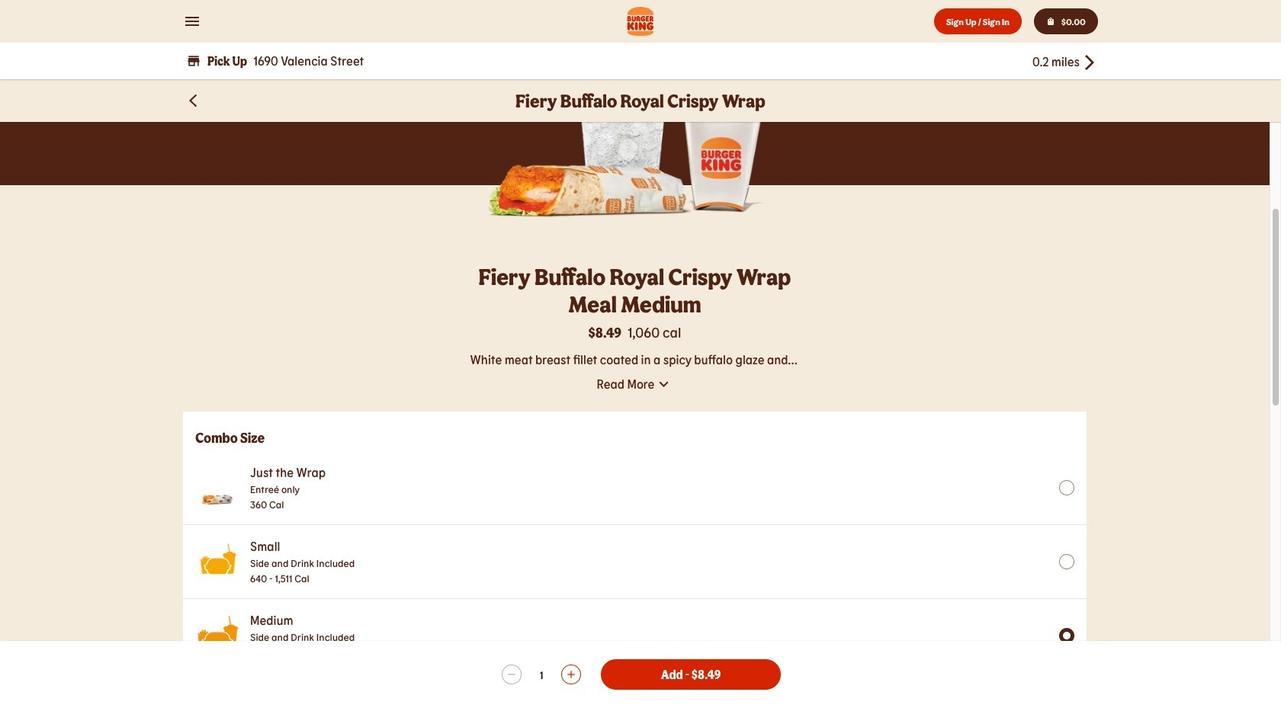 Task type: vqa. For each thing, say whether or not it's contained in the screenshot.
leftmost Back icon
no



Task type: describe. For each thing, give the bounding box(es) containing it.
360 cal element
[[250, 497, 326, 513]]

2 vertical spatial heading
[[195, 430, 1075, 445]]

back image inside primary navigation element
[[1080, 53, 1098, 72]]

primary navigation element
[[0, 0, 1281, 79]]

back image inside icon
[[189, 94, 197, 107]]

0 vertical spatial heading
[[516, 90, 766, 111]]



Task type: locate. For each thing, give the bounding box(es) containing it.
back image
[[186, 93, 201, 108]]

1 vertical spatial heading
[[476, 262, 794, 317]]

0 horizontal spatial back image
[[189, 94, 197, 107]]

640 - 1,511 cal element
[[250, 571, 355, 587]]

heading
[[516, 90, 766, 111], [476, 262, 794, 317], [195, 430, 1075, 445]]

1 horizontal spatial back image
[[1080, 53, 1098, 72]]

back image
[[1080, 53, 1098, 72], [189, 94, 197, 107]]

0 vertical spatial back image
[[1080, 53, 1098, 72]]

1 vertical spatial back image
[[189, 94, 197, 107]]



